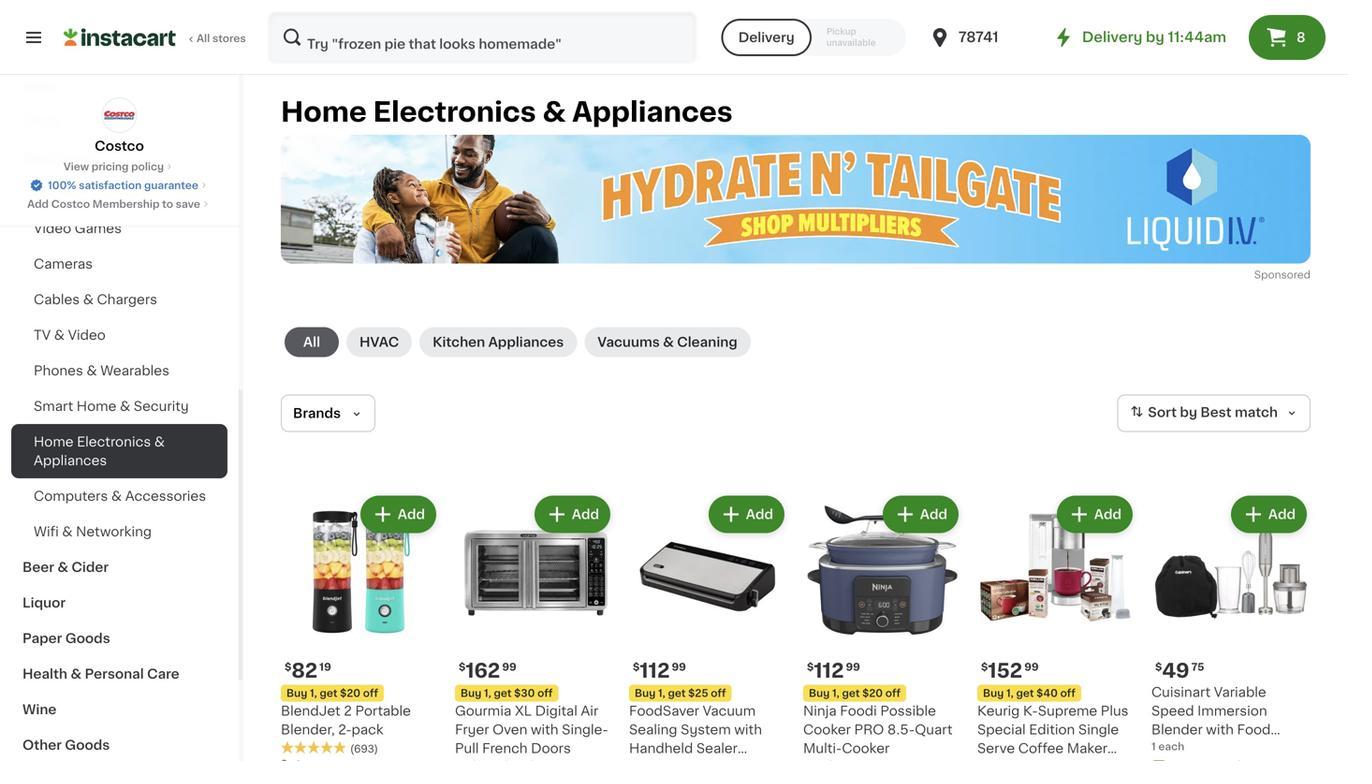 Task type: locate. For each thing, give the bounding box(es) containing it.
$ 162 99
[[459, 661, 516, 681]]

4 1, from the left
[[832, 688, 840, 699]]

product group containing 162
[[455, 492, 614, 761]]

oven
[[493, 723, 528, 736]]

3 add button from the left
[[710, 498, 783, 531]]

all
[[197, 33, 210, 44], [303, 336, 320, 349]]

off for foodi
[[886, 688, 901, 699]]

0 horizontal spatial buy 1, get $20 off
[[287, 688, 378, 699]]

2 vertical spatial home
[[34, 435, 74, 449]]

all left stores
[[197, 33, 210, 44]]

video down audio
[[34, 222, 71, 235]]

kitchen appliances
[[433, 336, 564, 349]]

1 add button from the left
[[362, 498, 434, 531]]

video down cables & chargers
[[68, 329, 106, 342]]

personal
[[85, 668, 144, 681]]

3 off from the left
[[711, 688, 726, 699]]

doors
[[531, 742, 571, 755]]

1, up foodsaver
[[658, 688, 666, 699]]

2 112 from the left
[[814, 661, 844, 681]]

off up the 'portable'
[[363, 688, 378, 699]]

all left hvac "link"
[[303, 336, 320, 349]]

health
[[22, 668, 67, 681]]

2
[[344, 705, 352, 718]]

view pricing policy
[[64, 162, 164, 172]]

buy up the ninja
[[809, 688, 830, 699]]

99 inside $ 152 99
[[1025, 662, 1039, 672]]

home electronics & appliances
[[34, 435, 165, 467]]

1 horizontal spatial all
[[303, 336, 320, 349]]

liquor
[[22, 596, 66, 610]]

cider
[[72, 561, 109, 574]]

delivery inside button
[[738, 31, 795, 44]]

5 off from the left
[[1060, 688, 1076, 699]]

product group containing 49
[[1152, 492, 1311, 761]]

handheld
[[629, 742, 693, 755]]

4 add button from the left
[[885, 498, 957, 531]]

by left the 11:44am
[[1146, 30, 1165, 44]]

0 vertical spatial goods
[[65, 632, 110, 645]]

2 1, from the left
[[484, 688, 491, 699]]

4 buy from the left
[[809, 688, 830, 699]]

49
[[1162, 661, 1190, 681]]

off for 2
[[363, 688, 378, 699]]

cleaning
[[677, 336, 738, 349]]

with down vacuum
[[734, 723, 762, 736]]

& for computers & accessories
[[111, 490, 122, 503]]

3 get from the left
[[668, 688, 686, 699]]

8.5-
[[888, 723, 915, 736]]

appliances inside home electronics & appliances
[[34, 454, 107, 467]]

$20
[[340, 688, 361, 699], [863, 688, 883, 699]]

6 add button from the left
[[1233, 498, 1305, 531]]

add for ninja
[[920, 508, 948, 521]]

vacuums & cleaning link
[[585, 327, 751, 357]]

2 $ from the left
[[459, 662, 466, 672]]

1 horizontal spatial $20
[[863, 688, 883, 699]]

& for beer & cider
[[57, 561, 68, 574]]

goods right other
[[65, 739, 110, 752]]

electronics for home electronics & appliances
[[77, 435, 151, 449]]

with down serve
[[978, 761, 1005, 761]]

sealer
[[696, 742, 738, 755]]

5 $ from the left
[[981, 662, 988, 672]]

electronics down search field
[[373, 99, 536, 125]]

4 off from the left
[[886, 688, 901, 699]]

5 get from the left
[[1016, 688, 1034, 699]]

cameras link
[[11, 246, 228, 282]]

games
[[75, 222, 122, 235]]

by for sort
[[1180, 406, 1198, 419]]

8
[[1297, 31, 1306, 44]]

$ 112 99 up the ninja
[[807, 661, 860, 681]]

1 $ 112 99 from the left
[[633, 661, 686, 681]]

1, for blendjet
[[310, 688, 317, 699]]

2 99 from the left
[[672, 662, 686, 672]]

2 off from the left
[[538, 688, 553, 699]]

11:44am
[[1168, 30, 1227, 44]]

$ up 'keurig'
[[981, 662, 988, 672]]

delivery by 11:44am
[[1082, 30, 1227, 44]]

system
[[681, 723, 731, 736]]

5 add button from the left
[[1059, 498, 1131, 531]]

smart home & security link
[[11, 389, 228, 424]]

$ for foodsaver vacuum sealing system with handheld sealer attachment
[[633, 662, 640, 672]]

2 horizontal spatial home
[[281, 99, 367, 125]]

112 up buy 1, get $25 off
[[640, 661, 670, 681]]

costco up view pricing policy link
[[95, 140, 144, 153]]

99 for k-
[[1025, 662, 1039, 672]]

& inside home electronics & appliances
[[154, 435, 165, 449]]

buy up "blendjet"
[[287, 688, 307, 699]]

home for home electronics &  appliances
[[281, 99, 367, 125]]

wine
[[22, 703, 57, 716]]

buy 1, get $20 off up 2
[[287, 688, 378, 699]]

1 off from the left
[[363, 688, 378, 699]]

off up supreme on the right of page
[[1060, 688, 1076, 699]]

$
[[285, 662, 292, 672], [459, 662, 466, 672], [633, 662, 640, 672], [807, 662, 814, 672], [981, 662, 988, 672], [1155, 662, 1162, 672]]

pods
[[1072, 761, 1105, 761]]

buy up 'keurig'
[[983, 688, 1004, 699]]

immersion
[[1198, 705, 1267, 718]]

1 vertical spatial cooker
[[842, 742, 890, 755]]

99 up foodi
[[846, 662, 860, 672]]

99 up buy 1, get $25 off
[[672, 662, 686, 672]]

1 horizontal spatial costco
[[95, 140, 144, 153]]

$20 up 2
[[340, 688, 361, 699]]

1 horizontal spatial by
[[1180, 406, 1198, 419]]

delivery by 11:44am link
[[1052, 26, 1227, 49]]

1 horizontal spatial $ 112 99
[[807, 661, 860, 681]]

112 for ninja
[[814, 661, 844, 681]]

by for delivery
[[1146, 30, 1165, 44]]

buy for keurig k-supreme plus special edition single serve coffee maker with 18 k-cup pods
[[983, 688, 1004, 699]]

buy 1, get $20 off up foodi
[[809, 688, 901, 699]]

with
[[531, 723, 559, 736], [734, 723, 762, 736], [1206, 723, 1234, 736], [978, 761, 1005, 761]]

112
[[640, 661, 670, 681], [814, 661, 844, 681]]

& for phones & wearables
[[87, 364, 97, 377]]

goods for paper goods
[[65, 632, 110, 645]]

3 1, from the left
[[658, 688, 666, 699]]

$ 49 75
[[1155, 661, 1205, 681]]

cooker down pro
[[842, 742, 890, 755]]

chargers
[[97, 293, 157, 306]]

1, up gourmia
[[484, 688, 491, 699]]

$ for blendjet 2 portable blender, 2-pack
[[285, 662, 292, 672]]

electronics down smart home & security
[[77, 435, 151, 449]]

with inside cuisinart variable speed immersion blender with food processor
[[1206, 723, 1234, 736]]

0 horizontal spatial costco
[[51, 199, 90, 209]]

other goods link
[[11, 728, 228, 761]]

blender
[[1152, 723, 1203, 736]]

get up foodi
[[842, 688, 860, 699]]

3 product group from the left
[[629, 492, 788, 761]]

0 horizontal spatial appliances
[[34, 454, 107, 467]]

78741 button
[[929, 11, 1041, 64]]

1 product group from the left
[[281, 492, 440, 761]]

buy 1, get $20 off for 82
[[287, 688, 378, 699]]

$ 112 99 for ninja
[[807, 661, 860, 681]]

add for foodsaver
[[746, 508, 773, 521]]

1 $20 from the left
[[340, 688, 361, 699]]

0 horizontal spatial $ 112 99
[[633, 661, 686, 681]]

99 for xl
[[502, 662, 516, 672]]

care
[[147, 668, 179, 681]]

2 horizontal spatial appliances
[[572, 99, 733, 125]]

2 buy from the left
[[461, 688, 482, 699]]

get left $30
[[494, 688, 512, 699]]

buy up foodsaver
[[635, 688, 656, 699]]

with up doors
[[531, 723, 559, 736]]

$ 112 99 up buy 1, get $25 off
[[633, 661, 686, 681]]

1 vertical spatial appliances
[[488, 336, 564, 349]]

costco link
[[95, 97, 144, 155]]

2 $20 from the left
[[863, 688, 883, 699]]

view pricing policy link
[[64, 159, 175, 174]]

buy 1, get $25 off
[[635, 688, 726, 699]]

& for tv & video
[[54, 329, 65, 342]]

electronics for home electronics &  appliances
[[373, 99, 536, 125]]

$ up cuisinart
[[1155, 662, 1162, 672]]

$ inside $ 152 99
[[981, 662, 988, 672]]

k- down coffee
[[1026, 761, 1041, 761]]

2 buy 1, get $20 off from the left
[[809, 688, 901, 699]]

5 1, from the left
[[1007, 688, 1014, 699]]

1 horizontal spatial buy 1, get $20 off
[[809, 688, 901, 699]]

$ up gourmia
[[459, 662, 466, 672]]

off
[[363, 688, 378, 699], [538, 688, 553, 699], [711, 688, 726, 699], [886, 688, 901, 699], [1060, 688, 1076, 699]]

0 horizontal spatial home
[[34, 435, 74, 449]]

1 vertical spatial all
[[303, 336, 320, 349]]

buy for gourmia xl digital air fryer oven with single- pull french doors
[[461, 688, 482, 699]]

phones
[[34, 364, 83, 377]]

health & personal care
[[22, 668, 179, 681]]

1 1, from the left
[[310, 688, 317, 699]]

buy 1, get $20 off for 112
[[809, 688, 901, 699]]

get up "blendjet"
[[320, 688, 338, 699]]

1 $ from the left
[[285, 662, 292, 672]]

$ up the ninja
[[807, 662, 814, 672]]

5 buy from the left
[[983, 688, 1004, 699]]

costco down 100%
[[51, 199, 90, 209]]

product group containing 82
[[281, 492, 440, 761]]

4 $ from the left
[[807, 662, 814, 672]]

1 vertical spatial goods
[[65, 739, 110, 752]]

buy for ninja foodi possible cooker pro 8.5-quart multi-cooker
[[809, 688, 830, 699]]

★★★★★
[[281, 741, 346, 754], [281, 741, 346, 754]]

blendjet 2 portable blender, 2-pack
[[281, 705, 411, 736]]

0 horizontal spatial 112
[[640, 661, 670, 681]]

off right $30
[[538, 688, 553, 699]]

2 add button from the left
[[536, 498, 609, 531]]

by inside field
[[1180, 406, 1198, 419]]

vacuum
[[703, 705, 756, 718]]

& for vacuums & cleaning
[[663, 336, 674, 349]]

2 product group from the left
[[455, 492, 614, 761]]

to
[[162, 199, 173, 209]]

off for k-
[[1060, 688, 1076, 699]]

0 horizontal spatial by
[[1146, 30, 1165, 44]]

18
[[1009, 761, 1023, 761]]

with down immersion
[[1206, 723, 1234, 736]]

2-
[[338, 723, 352, 736]]

0 vertical spatial home
[[281, 99, 367, 125]]

3 buy from the left
[[635, 688, 656, 699]]

wifi & networking
[[34, 525, 152, 538]]

tv & video link
[[11, 317, 228, 353]]

service type group
[[722, 19, 906, 56]]

add button for blendjet 2 portable blender, 2-pack
[[362, 498, 434, 531]]

k- down the buy 1, get $40 off
[[1023, 705, 1038, 718]]

brands button
[[281, 395, 375, 432]]

99 for vacuum
[[672, 662, 686, 672]]

0 horizontal spatial $20
[[340, 688, 361, 699]]

3 $ from the left
[[633, 662, 640, 672]]

french
[[482, 742, 528, 755]]

foodsaver vacuum sealing system with handheld sealer attachment
[[629, 705, 762, 761]]

costco
[[95, 140, 144, 153], [51, 199, 90, 209]]

2 vertical spatial electronics
[[77, 435, 151, 449]]

4 get from the left
[[842, 688, 860, 699]]

by right sort
[[1180, 406, 1198, 419]]

electronics inside home electronics & appliances
[[77, 435, 151, 449]]

goods up health & personal care
[[65, 632, 110, 645]]

pro
[[854, 723, 884, 736]]

1 goods from the top
[[65, 632, 110, 645]]

4 99 from the left
[[1025, 662, 1039, 672]]

1 112 from the left
[[640, 661, 670, 681]]

112 up the ninja
[[814, 661, 844, 681]]

plus
[[1101, 705, 1129, 718]]

digital
[[535, 705, 578, 718]]

3 99 from the left
[[846, 662, 860, 672]]

None search field
[[268, 11, 697, 64]]

kitchen
[[433, 336, 485, 349]]

2 get from the left
[[494, 688, 512, 699]]

product group
[[281, 492, 440, 761], [455, 492, 614, 761], [629, 492, 788, 761], [803, 492, 963, 761], [978, 492, 1137, 761], [1152, 492, 1311, 761]]

1 vertical spatial k-
[[1026, 761, 1041, 761]]

view
[[64, 162, 89, 172]]

1 get from the left
[[320, 688, 338, 699]]

cables & chargers
[[34, 293, 157, 306]]

buy up gourmia
[[461, 688, 482, 699]]

2 goods from the top
[[65, 739, 110, 752]]

1 vertical spatial by
[[1180, 406, 1198, 419]]

pull
[[455, 742, 479, 755]]

& for health & personal care
[[71, 668, 82, 681]]

$20 up foodi
[[863, 688, 883, 699]]

1 buy 1, get $20 off from the left
[[287, 688, 378, 699]]

home inside home electronics & appliances
[[34, 435, 74, 449]]

1 horizontal spatial appliances
[[488, 336, 564, 349]]

0 vertical spatial electronics
[[373, 99, 536, 125]]

1 vertical spatial home
[[77, 400, 116, 413]]

99 inside $ 162 99
[[502, 662, 516, 672]]

computers & accessories
[[34, 490, 206, 503]]

2 $ 112 99 from the left
[[807, 661, 860, 681]]

1 99 from the left
[[502, 662, 516, 672]]

$ inside $ 162 99
[[459, 662, 466, 672]]

sort
[[1148, 406, 1177, 419]]

supreme
[[1038, 705, 1098, 718]]

0 vertical spatial appliances
[[572, 99, 733, 125]]

add button for cuisinart variable speed immersion blender with food processor
[[1233, 498, 1305, 531]]

$40
[[1037, 688, 1058, 699]]

$ left 19
[[285, 662, 292, 672]]

5 product group from the left
[[978, 492, 1137, 761]]

99 up buy 1, get $30 off
[[502, 662, 516, 672]]

off for vacuum
[[711, 688, 726, 699]]

99 up the buy 1, get $40 off
[[1025, 662, 1039, 672]]

off up possible
[[886, 688, 901, 699]]

6 product group from the left
[[1152, 492, 1311, 761]]

2 vertical spatial appliances
[[34, 454, 107, 467]]

off right $25
[[711, 688, 726, 699]]

electronics up 100%
[[22, 151, 99, 164]]

get left $25
[[668, 688, 686, 699]]

1, up "blendjet"
[[310, 688, 317, 699]]

$ for gourmia xl digital air fryer oven with single- pull french doors
[[459, 662, 466, 672]]

1 horizontal spatial 112
[[814, 661, 844, 681]]

get for foodsaver
[[668, 688, 686, 699]]

0 vertical spatial k-
[[1023, 705, 1038, 718]]

health & personal care link
[[11, 656, 228, 692]]

audio link
[[11, 175, 228, 211]]

special
[[978, 723, 1026, 736]]

single-
[[562, 723, 608, 736]]

get for ninja
[[842, 688, 860, 699]]

99
[[502, 662, 516, 672], [672, 662, 686, 672], [846, 662, 860, 672], [1025, 662, 1039, 672]]

100%
[[48, 180, 76, 191]]

0 vertical spatial all
[[197, 33, 210, 44]]

1, for foodsaver
[[658, 688, 666, 699]]

1 horizontal spatial delivery
[[1082, 30, 1143, 44]]

112 for foodsaver
[[640, 661, 670, 681]]

$ inside $ 82 19
[[285, 662, 292, 672]]

0 horizontal spatial all
[[197, 33, 210, 44]]

brands
[[293, 407, 341, 420]]

& for cables & chargers
[[83, 293, 94, 306]]

$ up buy 1, get $25 off
[[633, 662, 640, 672]]

delivery for delivery by 11:44am
[[1082, 30, 1143, 44]]

get left $40
[[1016, 688, 1034, 699]]

0 vertical spatial by
[[1146, 30, 1165, 44]]

6 $ from the left
[[1155, 662, 1162, 672]]

0 horizontal spatial delivery
[[738, 31, 795, 44]]

1 buy from the left
[[287, 688, 307, 699]]

cooker up multi-
[[803, 723, 851, 736]]

1, up the ninja
[[832, 688, 840, 699]]

add for blendjet
[[398, 508, 425, 521]]

1, up 'keurig'
[[1007, 688, 1014, 699]]



Task type: describe. For each thing, give the bounding box(es) containing it.
100% satisfaction guarantee button
[[29, 174, 210, 193]]

wifi & networking link
[[11, 514, 228, 550]]

spo
[[1255, 270, 1275, 280]]

buy 1, get $40 off
[[983, 688, 1076, 699]]

1 vertical spatial costco
[[51, 199, 90, 209]]

sealing
[[629, 723, 678, 736]]

add for cuisinart
[[1269, 508, 1296, 521]]

sort by
[[1148, 406, 1198, 419]]

edition
[[1029, 723, 1075, 736]]

$ for ninja foodi possible cooker pro 8.5-quart multi-cooker
[[807, 662, 814, 672]]

4 product group from the left
[[803, 492, 963, 761]]

security
[[134, 400, 189, 413]]

gourmia
[[455, 705, 512, 718]]

get for gourmia
[[494, 688, 512, 699]]

82
[[292, 661, 318, 681]]

off for xl
[[538, 688, 553, 699]]

vacuums
[[598, 336, 660, 349]]

add button for gourmia xl digital air fryer oven with single- pull french doors
[[536, 498, 609, 531]]

all for all stores
[[197, 33, 210, 44]]

buy 1, get $30 off
[[461, 688, 553, 699]]

1, for ninja
[[832, 688, 840, 699]]

with inside foodsaver vacuum sealing system with handheld sealer attachment
[[734, 723, 762, 736]]

cables
[[34, 293, 80, 306]]

instacart logo image
[[64, 26, 176, 49]]

other
[[22, 739, 62, 752]]

wearables
[[100, 364, 169, 377]]

add button for ninja foodi possible cooker pro 8.5-quart multi-cooker
[[885, 498, 957, 531]]

multi-
[[803, 742, 842, 755]]

audio
[[34, 186, 72, 199]]

accessories
[[125, 490, 206, 503]]

liquor link
[[11, 585, 228, 621]]

get for blendjet
[[320, 688, 338, 699]]

$ 152 99
[[981, 661, 1039, 681]]

processor
[[1152, 742, 1218, 755]]

buy for blendjet 2 portable blender, 2-pack
[[287, 688, 307, 699]]

cup
[[1041, 761, 1069, 761]]

possible
[[880, 705, 936, 718]]

1 each
[[1152, 742, 1185, 752]]

get for keurig
[[1016, 688, 1034, 699]]

paper
[[22, 632, 62, 645]]

$ for keurig k-supreme plus special edition single serve coffee maker with 18 k-cup pods
[[981, 662, 988, 672]]

video games link
[[11, 211, 228, 246]]

floral link
[[11, 104, 228, 140]]

foodi
[[840, 705, 877, 718]]

home for home electronics & appliances
[[34, 435, 74, 449]]

computers
[[34, 490, 108, 503]]

add costco membership to save
[[27, 199, 200, 209]]

1 vertical spatial electronics
[[22, 151, 99, 164]]

fryer
[[455, 723, 489, 736]]

ninja foodi possible cooker pro 8.5-quart multi-cooker
[[803, 705, 953, 755]]

beer
[[22, 561, 54, 574]]

add for gourmia
[[572, 508, 599, 521]]

all stores link
[[64, 11, 247, 64]]

buy for foodsaver vacuum sealing system with handheld sealer attachment
[[635, 688, 656, 699]]

0 vertical spatial costco
[[95, 140, 144, 153]]

1, for keurig
[[1007, 688, 1014, 699]]

delivery for delivery
[[738, 31, 795, 44]]

cuisinart
[[1152, 686, 1211, 699]]

add for keurig
[[1094, 508, 1122, 521]]

100% satisfaction guarantee
[[48, 180, 198, 191]]

with inside gourmia xl digital air fryer oven with single- pull french doors
[[531, 723, 559, 736]]

delivery button
[[722, 19, 812, 56]]

kitchen appliances link
[[420, 327, 577, 357]]

foodsaver
[[629, 705, 700, 718]]

best
[[1201, 406, 1232, 419]]

ninja
[[803, 705, 837, 718]]

goods for other goods
[[65, 739, 110, 752]]

paper goods link
[[11, 621, 228, 656]]

0 vertical spatial cooker
[[803, 723, 851, 736]]

• sponsored: liquid i.v. hydrate n' tailgate. shop multipliers image
[[281, 135, 1311, 264]]

tv
[[34, 329, 51, 342]]

appliances for home electronics &  appliances
[[572, 99, 733, 125]]

serve
[[978, 742, 1015, 755]]

phones & wearables link
[[11, 353, 228, 389]]

with inside keurig k-supreme plus special edition single serve coffee maker with 18 k-cup pods
[[978, 761, 1005, 761]]

beer & cider link
[[11, 550, 228, 585]]

guarantee
[[144, 180, 198, 191]]

all for all
[[303, 336, 320, 349]]

costco logo image
[[102, 97, 137, 133]]

single
[[1079, 723, 1119, 736]]

product group containing 152
[[978, 492, 1137, 761]]

all link
[[285, 327, 339, 357]]

0 vertical spatial video
[[34, 222, 71, 235]]

pack
[[352, 723, 384, 736]]

coffee
[[1018, 742, 1064, 755]]

paper goods
[[22, 632, 110, 645]]

attachment
[[629, 761, 707, 761]]

all stores
[[197, 33, 246, 44]]

air
[[581, 705, 599, 718]]

& for wifi & networking
[[62, 525, 73, 538]]

add button for foodsaver vacuum sealing system with handheld sealer attachment
[[710, 498, 783, 531]]

78741
[[959, 30, 999, 44]]

Search field
[[270, 13, 695, 62]]

cables & chargers link
[[11, 282, 228, 317]]

electronics link
[[11, 140, 228, 175]]

$ 112 99 for foodsaver
[[633, 661, 686, 681]]

each
[[1159, 742, 1185, 752]]

vacuums & cleaning
[[598, 336, 738, 349]]

1 horizontal spatial home
[[77, 400, 116, 413]]

$ inside $ 49 75
[[1155, 662, 1162, 672]]

policy
[[131, 162, 164, 172]]

appliances inside "kitchen appliances" link
[[488, 336, 564, 349]]

keurig
[[978, 705, 1020, 718]]

maker
[[1067, 742, 1108, 755]]

Best match Sort by field
[[1117, 395, 1311, 432]]

best match
[[1201, 406, 1278, 419]]

$20 for 112
[[863, 688, 883, 699]]

75
[[1192, 662, 1205, 672]]

$20 for 82
[[340, 688, 361, 699]]

save
[[176, 199, 200, 209]]

152
[[988, 661, 1023, 681]]

tv & video
[[34, 329, 106, 342]]

food
[[1237, 723, 1271, 736]]

1 vertical spatial video
[[68, 329, 106, 342]]

1, for gourmia
[[484, 688, 491, 699]]

appliances for home electronics & appliances
[[34, 454, 107, 467]]

$ 82 19
[[285, 661, 331, 681]]

add button for keurig k-supreme plus special edition single serve coffee maker with 18 k-cup pods
[[1059, 498, 1131, 531]]

1
[[1152, 742, 1156, 752]]

stores
[[212, 33, 246, 44]]

pricing
[[92, 162, 129, 172]]

99 for foodi
[[846, 662, 860, 672]]

smart home & security
[[34, 400, 189, 413]]

phones & wearables
[[34, 364, 169, 377]]



Task type: vqa. For each thing, say whether or not it's contained in the screenshot.
THERE WAS A PROBLEM LOADING THIS PAGE image
no



